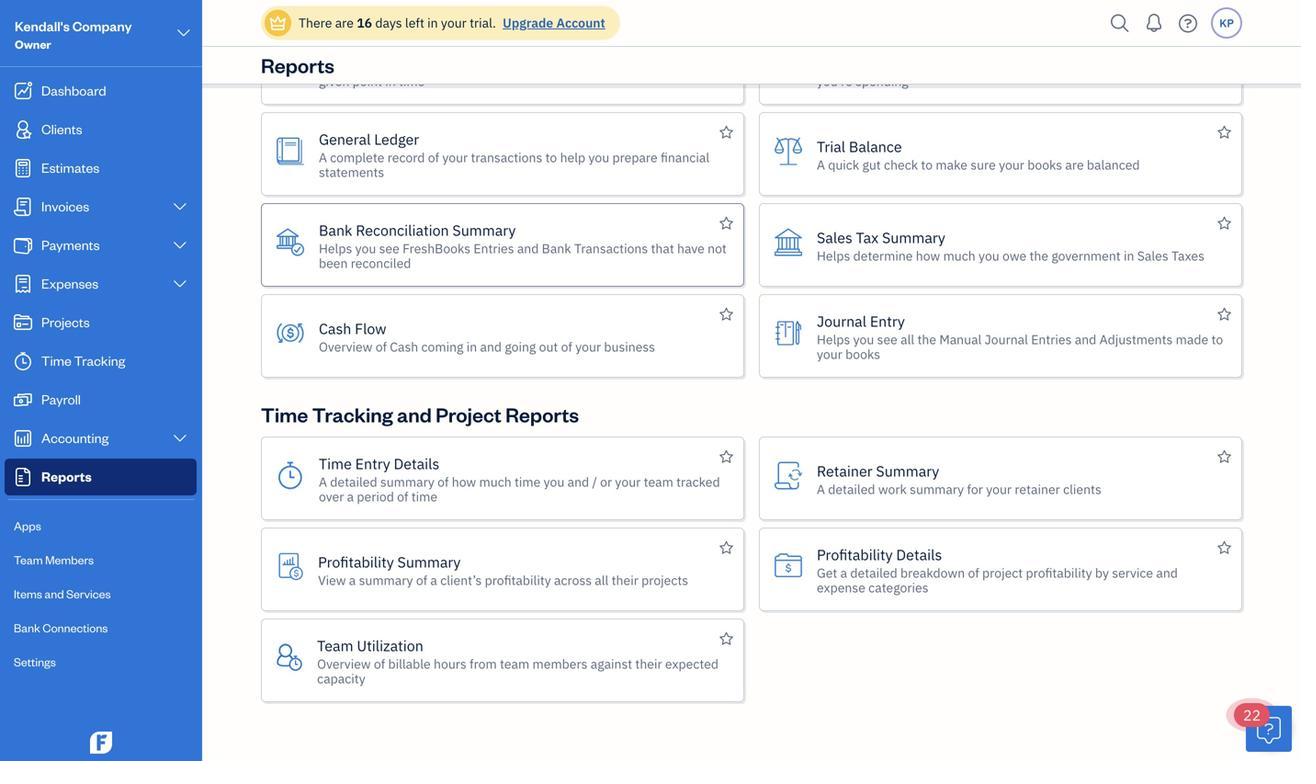 Task type: locate. For each thing, give the bounding box(es) containing it.
bank inside main element
[[14, 620, 40, 635]]

2 vertical spatial time
[[319, 454, 352, 473]]

1 vertical spatial chevron large down image
[[172, 277, 188, 291]]

entry inside time entry details a detailed summary of how much time you and / or your team tracked over a period of time
[[355, 454, 390, 473]]

a right over
[[347, 488, 354, 505]]

1 determine from the top
[[854, 58, 913, 75]]

your inside general ledger a complete record of your transactions to help you prepare financial statements
[[442, 149, 468, 166]]

balance
[[319, 39, 372, 58], [849, 137, 902, 156]]

estimate image
[[12, 159, 34, 177]]

2 horizontal spatial reports
[[506, 401, 579, 427]]

and right service
[[1157, 564, 1178, 581]]

a right get
[[841, 564, 848, 581]]

in right left
[[428, 14, 438, 31]]

dashboard
[[41, 81, 106, 99]]

update favorite status for profitability details image
[[1218, 537, 1232, 559]]

1 vertical spatial entry
[[355, 454, 390, 473]]

capacity
[[317, 670, 366, 687]]

journal
[[817, 312, 867, 331], [985, 331, 1029, 348]]

their left projects
[[612, 572, 639, 589]]

1 vertical spatial how
[[452, 473, 476, 490]]

profitability inside profitability details get a detailed breakdown of project profitability by service and expense categories
[[1026, 564, 1093, 581]]

1 vertical spatial all
[[595, 572, 609, 589]]

0 horizontal spatial details
[[394, 454, 440, 473]]

1 vertical spatial overview
[[317, 655, 371, 672]]

1 horizontal spatial are
[[1066, 156, 1084, 173]]

update favorite status for trial balance image
[[1218, 121, 1232, 144]]

a inside profitability details get a detailed breakdown of project profitability by service and expense categories
[[841, 564, 848, 581]]

much down project
[[479, 473, 512, 490]]

entry up the period at the left
[[355, 454, 390, 473]]

retainer summary a detailed work summary for your retainer clients
[[817, 461, 1102, 498]]

your inside time entry details a detailed summary of how much time you and / or your team tracked over a period of time
[[615, 473, 641, 490]]

1 vertical spatial their
[[636, 655, 662, 672]]

team members link
[[5, 544, 197, 576]]

connections
[[43, 620, 108, 635]]

cash flow overview of cash coming in and going out of your business
[[319, 319, 655, 355]]

22 button
[[1234, 703, 1292, 752]]

owe left government
[[1003, 247, 1027, 264]]

the left manual
[[918, 331, 937, 348]]

have
[[677, 240, 705, 257]]

update favorite status for retainer summary image
[[1218, 446, 1232, 468]]

team utilization overview of billable hours from team members against their expected capacity
[[317, 636, 719, 687]]

0 horizontal spatial how
[[452, 473, 476, 490]]

reconciliation
[[356, 221, 449, 240]]

to inside journal entry helps you see all the manual journal entries and adjustments made to your books
[[1212, 331, 1224, 348]]

2 horizontal spatial time
[[319, 454, 352, 473]]

profitability down the period at the left
[[318, 552, 394, 572]]

reports down accounting
[[41, 467, 92, 485]]

bank connections link
[[5, 612, 197, 644]]

0 vertical spatial much
[[944, 247, 976, 264]]

0 vertical spatial books
[[1028, 156, 1063, 173]]

freshbooks image
[[86, 732, 116, 754]]

chevron large down image right company
[[175, 22, 192, 44]]

0 horizontal spatial time
[[41, 352, 72, 369]]

and inside profitability details get a detailed breakdown of project profitability by service and expense categories
[[1157, 564, 1178, 581]]

work
[[879, 481, 907, 498]]

detailed inside time entry details a detailed summary of how much time you and / or your team tracked over a period of time
[[330, 473, 377, 490]]

0 vertical spatial determine
[[854, 58, 913, 75]]

a inside time entry details a detailed summary of how much time you and / or your team tracked over a period of time
[[319, 473, 327, 490]]

update favorite status for cash flow image
[[720, 303, 733, 326]]

1 horizontal spatial profitability
[[1026, 564, 1093, 581]]

freshbooks
[[403, 240, 471, 257]]

and left 'if'
[[1046, 58, 1068, 75]]

1 horizontal spatial tracking
[[312, 401, 393, 427]]

2 determine from the top
[[854, 247, 913, 264]]

profitability up expense
[[817, 545, 893, 564]]

time for time tracking and project reports
[[261, 401, 308, 427]]

helps inside sales tax summary helps determine how much you owe the government in sales taxes
[[817, 247, 851, 264]]

spending
[[856, 73, 909, 90]]

are inside trial balance a quick gut check to make sure your books are balanced
[[1066, 156, 1084, 173]]

1 horizontal spatial team
[[317, 636, 353, 655]]

tracking inside main element
[[74, 352, 125, 369]]

1 vertical spatial owe
[[1003, 247, 1027, 264]]

1 horizontal spatial all
[[901, 331, 915, 348]]

to inside trial balance a quick gut check to make sure your books are balanced
[[921, 156, 933, 173]]

are
[[335, 14, 354, 31], [1066, 156, 1084, 173]]

0 vertical spatial the
[[1030, 247, 1049, 264]]

how right 'tax'
[[916, 247, 941, 264]]

to inside general ledger a complete record of your transactions to help you prepare financial statements
[[546, 149, 557, 166]]

determine for loss
[[854, 58, 913, 75]]

0 horizontal spatial reports
[[41, 467, 92, 485]]

in
[[428, 14, 438, 31], [999, 58, 1009, 75], [385, 73, 396, 90], [1124, 247, 1135, 264], [467, 338, 477, 355]]

profitability inside 'profitability summary view a summary of a client's profitability across all their projects'
[[485, 572, 551, 589]]

balance right trial
[[849, 137, 902, 156]]

entries right freshbooks
[[474, 240, 514, 257]]

0 horizontal spatial the
[[918, 331, 937, 348]]

money image
[[12, 391, 34, 409]]

to left help
[[546, 149, 557, 166]]

0 horizontal spatial profitability
[[485, 572, 551, 589]]

0 horizontal spatial tracking
[[74, 352, 125, 369]]

1 vertical spatial team
[[317, 636, 353, 655]]

and left /
[[568, 473, 589, 490]]

details up categories
[[897, 545, 942, 564]]

0 horizontal spatial bank
[[14, 620, 40, 635]]

timer image
[[12, 352, 34, 370]]

team right 'from'
[[500, 655, 530, 672]]

and right items
[[45, 586, 64, 601]]

sales
[[817, 228, 853, 247], [1138, 247, 1169, 264]]

time left /
[[515, 473, 541, 490]]

chevron large down image
[[172, 238, 188, 253], [172, 277, 188, 291]]

equity
[[622, 58, 658, 75]]

1 vertical spatial books
[[846, 346, 881, 363]]

a
[[347, 488, 354, 505], [841, 564, 848, 581], [349, 572, 356, 589], [431, 572, 437, 589]]

0 vertical spatial tracking
[[74, 352, 125, 369]]

profitability inside profitability details get a detailed breakdown of project profitability by service and expense categories
[[817, 545, 893, 564]]

client image
[[12, 120, 34, 139]]

1 horizontal spatial balance
[[849, 137, 902, 156]]

1 horizontal spatial cash
[[390, 338, 418, 355]]

0 horizontal spatial see
[[379, 240, 400, 257]]

detailed for profitability
[[851, 564, 898, 581]]

time inside main element
[[41, 352, 72, 369]]

profitability left across
[[485, 572, 551, 589]]

a inside retainer summary a detailed work summary for your retainer clients
[[817, 481, 825, 498]]

in inside balance sheet a snapshot of your company's assets, liabilities, and equity at any given point in time
[[385, 73, 396, 90]]

overview left billable
[[317, 655, 371, 672]]

update favorite status for team utilization image
[[720, 628, 733, 650]]

0 vertical spatial are
[[335, 14, 354, 31]]

determine
[[854, 58, 913, 75], [854, 247, 913, 264]]

time down sheet
[[399, 73, 425, 90]]

profitability for profitability summary
[[318, 552, 394, 572]]

0 vertical spatial time
[[41, 352, 72, 369]]

making
[[1120, 58, 1163, 75]]

summary down the "time tracking and project reports"
[[380, 473, 435, 490]]

team inside team utilization overview of billable hours from team members against their expected capacity
[[317, 636, 353, 655]]

profit
[[817, 39, 853, 58]]

1 vertical spatial determine
[[854, 247, 913, 264]]

projects
[[642, 572, 689, 589]]

profitability details get a detailed breakdown of project profitability by service and expense categories
[[817, 545, 1178, 596]]

0 horizontal spatial much
[[479, 473, 512, 490]]

upgrade
[[503, 14, 554, 31]]

0 horizontal spatial profitability
[[318, 552, 394, 572]]

of inside profitability details get a detailed breakdown of project profitability by service and expense categories
[[968, 564, 980, 581]]

go to help image
[[1174, 10, 1203, 37]]

all inside 'profitability summary view a summary of a client's profitability across all their projects'
[[595, 572, 609, 589]]

trial
[[817, 137, 846, 156]]

liabilities,
[[539, 58, 594, 75]]

update favorite status for sales tax summary image
[[1218, 212, 1232, 235]]

tracking for time tracking
[[74, 352, 125, 369]]

and left project
[[397, 401, 432, 427]]

0 vertical spatial team
[[644, 473, 674, 490]]

summary inside retainer summary a detailed work summary for your retainer clients
[[876, 461, 940, 481]]

profitability
[[1026, 564, 1093, 581], [485, 572, 551, 589]]

1 vertical spatial details
[[897, 545, 942, 564]]

time tracking and project reports
[[261, 401, 579, 427]]

all left manual
[[901, 331, 915, 348]]

1 vertical spatial tracking
[[312, 401, 393, 427]]

you're right 'if'
[[1082, 58, 1117, 75]]

2 chevron large down image from the top
[[172, 277, 188, 291]]

upgrade account link
[[499, 14, 606, 31]]

1 horizontal spatial entries
[[1032, 331, 1072, 348]]

bank up been at the top left of the page
[[319, 221, 352, 240]]

in left taxes
[[999, 58, 1009, 75]]

sales left taxes
[[1138, 247, 1169, 264]]

a left the period at the left
[[319, 473, 327, 490]]

overview for cash
[[319, 338, 373, 355]]

0 vertical spatial team
[[14, 552, 43, 567]]

entry left manual
[[870, 312, 905, 331]]

0 vertical spatial reports
[[261, 52, 335, 78]]

0 horizontal spatial balance
[[319, 39, 372, 58]]

1 horizontal spatial entry
[[870, 312, 905, 331]]

and inside time entry details a detailed summary of how much time you and / or your team tracked over a period of time
[[568, 473, 589, 490]]

your inside journal entry helps you see all the manual journal entries and adjustments made to your books
[[817, 346, 843, 363]]

all right across
[[595, 572, 609, 589]]

team left "tracked"
[[644, 473, 674, 490]]

expense image
[[12, 275, 34, 293]]

taxes
[[1012, 58, 1043, 75]]

update favorite status for bank reconciliation summary image
[[720, 212, 733, 235]]

helps inside bank reconciliation summary helps you see freshbooks entries and bank transactions that have not been reconciled
[[319, 240, 352, 257]]

1 vertical spatial team
[[500, 655, 530, 672]]

and left equity
[[597, 58, 619, 75]]

books
[[1028, 156, 1063, 173], [846, 346, 881, 363]]

0 horizontal spatial all
[[595, 572, 609, 589]]

1 vertical spatial are
[[1066, 156, 1084, 173]]

to left make
[[921, 156, 933, 173]]

1 horizontal spatial bank
[[319, 221, 352, 240]]

overview inside team utilization overview of billable hours from team members against their expected capacity
[[317, 655, 371, 672]]

much up manual
[[944, 247, 976, 264]]

overview inside cash flow overview of cash coming in and going out of your business
[[319, 338, 373, 355]]

ledger
[[374, 130, 419, 149]]

a inside balance sheet a snapshot of your company's assets, liabilities, and equity at any given point in time
[[319, 58, 327, 75]]

journal down 'tax'
[[817, 312, 867, 331]]

you
[[948, 58, 969, 75], [589, 149, 610, 166], [355, 240, 376, 257], [979, 247, 1000, 264], [854, 331, 874, 348], [544, 473, 565, 490]]

update favorite status for profit and loss image
[[1218, 30, 1232, 53]]

dashboard image
[[12, 82, 34, 100]]

16
[[357, 14, 372, 31]]

summary inside bank reconciliation summary helps you see freshbooks entries and bank transactions that have not been reconciled
[[453, 221, 516, 240]]

profitability left by
[[1026, 564, 1093, 581]]

summary right view
[[359, 572, 413, 589]]

0 horizontal spatial to
[[546, 149, 557, 166]]

of inside general ledger a complete record of your transactions to help you prepare financial statements
[[428, 149, 439, 166]]

1 vertical spatial balance
[[849, 137, 902, 156]]

their right 'against'
[[636, 655, 662, 672]]

0 vertical spatial owe
[[972, 58, 996, 75]]

a inside trial balance a quick gut check to make sure your books are balanced
[[817, 156, 825, 173]]

or
[[600, 473, 612, 490]]

bank
[[319, 221, 352, 240], [542, 240, 571, 257], [14, 620, 40, 635]]

accounting
[[41, 429, 109, 446]]

determine down gut on the top right of page
[[854, 247, 913, 264]]

1 horizontal spatial the
[[1030, 247, 1049, 264]]

1 horizontal spatial journal
[[985, 331, 1029, 348]]

entry inside journal entry helps you see all the manual journal entries and adjustments made to your books
[[870, 312, 905, 331]]

a left snapshot
[[319, 58, 327, 75]]

0 vertical spatial how
[[916, 247, 941, 264]]

0 vertical spatial their
[[612, 572, 639, 589]]

you inside general ledger a complete record of your transactions to help you prepare financial statements
[[589, 149, 610, 166]]

a left work
[[817, 481, 825, 498]]

reports inside main element
[[41, 467, 92, 485]]

the left government
[[1030, 247, 1049, 264]]

0 horizontal spatial entries
[[474, 240, 514, 257]]

notifications image
[[1140, 5, 1169, 41]]

bank down items
[[14, 620, 40, 635]]

owe left taxes
[[972, 58, 996, 75]]

in right "coming"
[[467, 338, 477, 355]]

1 horizontal spatial details
[[897, 545, 942, 564]]

in right point
[[385, 73, 396, 90]]

1 vertical spatial entries
[[1032, 331, 1072, 348]]

0 vertical spatial details
[[394, 454, 440, 473]]

and left transactions
[[517, 240, 539, 257]]

see left manual
[[877, 331, 898, 348]]

determine inside profit and loss helps determine what you owe in taxes and if you're making more than you're spending
[[854, 58, 913, 75]]

detailed
[[330, 473, 377, 490], [828, 481, 876, 498], [851, 564, 898, 581]]

0 horizontal spatial books
[[846, 346, 881, 363]]

summary inside time entry details a detailed summary of how much time you and / or your team tracked over a period of time
[[380, 473, 435, 490]]

see left freshbooks
[[379, 240, 400, 257]]

been
[[319, 255, 348, 272]]

entries inside bank reconciliation summary helps you see freshbooks entries and bank transactions that have not been reconciled
[[474, 240, 514, 257]]

0 vertical spatial balance
[[319, 39, 372, 58]]

summary inside 'profitability summary view a summary of a client's profitability across all their projects'
[[398, 552, 461, 572]]

chevron large down image inside invoices link
[[172, 199, 188, 214]]

you inside bank reconciliation summary helps you see freshbooks entries and bank transactions that have not been reconciled
[[355, 240, 376, 257]]

0 vertical spatial all
[[901, 331, 915, 348]]

1 vertical spatial chevron large down image
[[172, 199, 188, 214]]

chevron large down image up projects link
[[172, 277, 188, 291]]

main element
[[0, 0, 248, 761]]

1 horizontal spatial team
[[644, 473, 674, 490]]

1 horizontal spatial much
[[944, 247, 976, 264]]

reports
[[261, 52, 335, 78], [506, 401, 579, 427], [41, 467, 92, 485]]

2 vertical spatial chevron large down image
[[172, 431, 188, 446]]

breakdown
[[901, 564, 965, 581]]

your inside balance sheet a snapshot of your company's assets, liabilities, and equity at any given point in time
[[401, 58, 426, 75]]

0 horizontal spatial team
[[14, 552, 43, 567]]

1 vertical spatial see
[[877, 331, 898, 348]]

0 horizontal spatial cash
[[319, 319, 351, 338]]

manual
[[940, 331, 982, 348]]

helps inside profit and loss helps determine what you owe in taxes and if you're making more than you're spending
[[817, 58, 851, 75]]

profitability inside 'profitability summary view a summary of a client's profitability across all their projects'
[[318, 552, 394, 572]]

1 horizontal spatial profitability
[[817, 545, 893, 564]]

summary inside retainer summary a detailed work summary for your retainer clients
[[910, 481, 964, 498]]

prepare
[[613, 149, 658, 166]]

time tracking link
[[5, 343, 197, 380]]

in inside cash flow overview of cash coming in and going out of your business
[[467, 338, 477, 355]]

your inside cash flow overview of cash coming in and going out of your business
[[576, 338, 601, 355]]

settings
[[14, 654, 56, 669]]

chevron large down image up reports link
[[172, 431, 188, 446]]

overview down been at the top left of the page
[[319, 338, 373, 355]]

a inside general ledger a complete record of your transactions to help you prepare financial statements
[[319, 149, 327, 166]]

summary left for
[[910, 481, 964, 498]]

see inside bank reconciliation summary helps you see freshbooks entries and bank transactions that have not been reconciled
[[379, 240, 400, 257]]

profit and loss helps determine what you owe in taxes and if you're making more than you're spending
[[817, 39, 1225, 90]]

1 horizontal spatial time
[[261, 401, 308, 427]]

0 vertical spatial chevron large down image
[[175, 22, 192, 44]]

0 vertical spatial see
[[379, 240, 400, 257]]

cash right flow
[[390, 338, 418, 355]]

tracking down projects link
[[74, 352, 125, 369]]

entries left adjustments
[[1032, 331, 1072, 348]]

1 vertical spatial the
[[918, 331, 937, 348]]

1 vertical spatial much
[[479, 473, 512, 490]]

chevron large down image up expenses link at the left top of page
[[172, 238, 188, 253]]

chevron large down image inside payments link
[[172, 238, 188, 253]]

0 vertical spatial chevron large down image
[[172, 238, 188, 253]]

financial
[[661, 149, 710, 166]]

balance down '16'
[[319, 39, 372, 58]]

you inside sales tax summary helps determine how much you owe the government in sales taxes
[[979, 247, 1000, 264]]

determine inside sales tax summary helps determine how much you owe the government in sales taxes
[[854, 247, 913, 264]]

detailed for time
[[330, 473, 377, 490]]

summary for entry
[[380, 473, 435, 490]]

your inside retainer summary a detailed work summary for your retainer clients
[[986, 481, 1012, 498]]

are left balanced
[[1066, 156, 1084, 173]]

1 horizontal spatial how
[[916, 247, 941, 264]]

0 vertical spatial entry
[[870, 312, 905, 331]]

a left quick
[[817, 156, 825, 173]]

you're down profit
[[817, 73, 853, 90]]

service
[[1112, 564, 1154, 581]]

of inside balance sheet a snapshot of your company's assets, liabilities, and equity at any given point in time
[[386, 58, 398, 75]]

in right government
[[1124, 247, 1135, 264]]

update favorite status for general ledger image
[[720, 121, 733, 144]]

a for general ledger
[[319, 149, 327, 166]]

helps for bank reconciliation summary
[[319, 240, 352, 257]]

to
[[546, 149, 557, 166], [921, 156, 933, 173], [1212, 331, 1224, 348]]

to right made
[[1212, 331, 1224, 348]]

0 horizontal spatial journal
[[817, 312, 867, 331]]

tracking up over
[[312, 401, 393, 427]]

how down project
[[452, 473, 476, 490]]

0 horizontal spatial owe
[[972, 58, 996, 75]]

team for members
[[14, 552, 43, 567]]

and left adjustments
[[1075, 331, 1097, 348]]

0 horizontal spatial are
[[335, 14, 354, 31]]

profitability for profitability summary
[[485, 572, 551, 589]]

bank for connections
[[14, 620, 40, 635]]

journal right manual
[[985, 331, 1029, 348]]

cash left flow
[[319, 319, 351, 338]]

a for trial balance
[[817, 156, 825, 173]]

not
[[708, 240, 727, 257]]

of
[[386, 58, 398, 75], [428, 149, 439, 166], [376, 338, 387, 355], [561, 338, 573, 355], [438, 473, 449, 490], [397, 488, 408, 505], [968, 564, 980, 581], [416, 572, 428, 589], [374, 655, 385, 672]]

in inside profit and loss helps determine what you owe in taxes and if you're making more than you're spending
[[999, 58, 1009, 75]]

1 horizontal spatial books
[[1028, 156, 1063, 173]]

bank left transactions
[[542, 240, 571, 257]]

payment image
[[12, 236, 34, 255]]

1 horizontal spatial to
[[921, 156, 933, 173]]

0 vertical spatial entries
[[474, 240, 514, 257]]

1 horizontal spatial see
[[877, 331, 898, 348]]

summary for summary
[[910, 481, 964, 498]]

team up items
[[14, 552, 43, 567]]

trial.
[[470, 14, 496, 31]]

1 horizontal spatial owe
[[1003, 247, 1027, 264]]

details
[[394, 454, 440, 473], [897, 545, 942, 564]]

accounting link
[[5, 420, 197, 457]]

0 vertical spatial overview
[[319, 338, 373, 355]]

hours
[[434, 655, 467, 672]]

team for utilization
[[317, 636, 353, 655]]

and left going
[[480, 338, 502, 355]]

helps inside journal entry helps you see all the manual journal entries and adjustments made to your books
[[817, 331, 851, 348]]

their inside 'profitability summary view a summary of a client's profitability across all their projects'
[[612, 572, 639, 589]]

than
[[1199, 58, 1225, 75]]

detailed inside profitability details get a detailed breakdown of project profitability by service and expense categories
[[851, 564, 898, 581]]

determine left what
[[854, 58, 913, 75]]

chevron large down image down estimates link
[[172, 199, 188, 214]]

estimates link
[[5, 150, 197, 187]]

books inside journal entry helps you see all the manual journal entries and adjustments made to your books
[[846, 346, 881, 363]]

see
[[379, 240, 400, 257], [877, 331, 898, 348]]

for
[[967, 481, 983, 498]]

update favorite status for balance sheet image
[[720, 30, 733, 53]]

details inside profitability details get a detailed breakdown of project profitability by service and expense categories
[[897, 545, 942, 564]]

reports down there
[[261, 52, 335, 78]]

clients
[[1064, 481, 1102, 498]]

entries
[[474, 240, 514, 257], [1032, 331, 1072, 348]]

over
[[319, 488, 344, 505]]

are left '16'
[[335, 14, 354, 31]]

the inside journal entry helps you see all the manual journal entries and adjustments made to your books
[[918, 331, 937, 348]]

reports down 'out'
[[506, 401, 579, 427]]

there are 16 days left in your trial. upgrade account
[[299, 14, 606, 31]]

chevron large down image inside accounting "link"
[[172, 431, 188, 446]]

team up capacity
[[317, 636, 353, 655]]

chevron large down image
[[175, 22, 192, 44], [172, 199, 188, 214], [172, 431, 188, 446]]

team inside team members link
[[14, 552, 43, 567]]

gut
[[863, 156, 881, 173]]

1 vertical spatial time
[[261, 401, 308, 427]]

profitability for profitability details
[[1026, 564, 1093, 581]]

sales left 'tax'
[[817, 228, 853, 247]]

at
[[661, 58, 672, 75]]

0 horizontal spatial team
[[500, 655, 530, 672]]

all inside journal entry helps you see all the manual journal entries and adjustments made to your books
[[901, 331, 915, 348]]

chevron large down image inside expenses link
[[172, 277, 188, 291]]

payroll link
[[5, 381, 197, 418]]

dashboard link
[[5, 73, 197, 109]]

flow
[[355, 319, 387, 338]]

a left complete
[[319, 149, 327, 166]]

much inside sales tax summary helps determine how much you owe the government in sales taxes
[[944, 247, 976, 264]]

you're
[[1082, 58, 1117, 75], [817, 73, 853, 90]]

2 horizontal spatial to
[[1212, 331, 1224, 348]]

0 horizontal spatial entry
[[355, 454, 390, 473]]

profitability for profitability details
[[817, 545, 893, 564]]

1 chevron large down image from the top
[[172, 238, 188, 253]]

details down the "time tracking and project reports"
[[394, 454, 440, 473]]



Task type: describe. For each thing, give the bounding box(es) containing it.
reconciled
[[351, 255, 411, 272]]

project
[[983, 564, 1023, 581]]

a right view
[[349, 572, 356, 589]]

time inside time entry details a detailed summary of how much time you and / or your team tracked over a period of time
[[319, 454, 352, 473]]

there
[[299, 14, 332, 31]]

billable
[[388, 655, 431, 672]]

team inside team utilization overview of billable hours from team members against their expected capacity
[[500, 655, 530, 672]]

1 vertical spatial reports
[[506, 401, 579, 427]]

in inside sales tax summary helps determine how much you owe the government in sales taxes
[[1124, 247, 1135, 264]]

reports link
[[5, 459, 197, 495]]

search image
[[1106, 10, 1135, 37]]

books inside trial balance a quick gut check to make sure your books are balanced
[[1028, 156, 1063, 173]]

balance sheet a snapshot of your company's assets, liabilities, and equity at any given point in time
[[319, 39, 696, 90]]

help
[[560, 149, 586, 166]]

categories
[[869, 579, 929, 596]]

by
[[1096, 564, 1109, 581]]

kendall's
[[15, 17, 70, 34]]

get
[[817, 564, 838, 581]]

bank reconciliation summary helps you see freshbooks entries and bank transactions that have not been reconciled
[[319, 221, 727, 272]]

1 horizontal spatial sales
[[1138, 247, 1169, 264]]

company
[[72, 17, 132, 34]]

tracked
[[677, 473, 720, 490]]

members
[[533, 655, 588, 672]]

owe inside sales tax summary helps determine how much you owe the government in sales taxes
[[1003, 247, 1027, 264]]

your inside trial balance a quick gut check to make sure your books are balanced
[[999, 156, 1025, 173]]

loss
[[885, 39, 914, 58]]

sure
[[971, 156, 996, 173]]

make
[[936, 156, 968, 173]]

resource center badge image
[[1246, 706, 1292, 752]]

and inside cash flow overview of cash coming in and going out of your business
[[480, 338, 502, 355]]

from
[[470, 655, 497, 672]]

apps
[[14, 518, 41, 533]]

1 horizontal spatial reports
[[261, 52, 335, 78]]

across
[[554, 572, 592, 589]]

chart image
[[12, 429, 34, 448]]

22
[[1244, 705, 1261, 725]]

see inside journal entry helps you see all the manual journal entries and adjustments made to your books
[[877, 331, 898, 348]]

bank for reconciliation
[[319, 221, 352, 240]]

and inside journal entry helps you see all the manual journal entries and adjustments made to your books
[[1075, 331, 1097, 348]]

adjustments
[[1100, 331, 1173, 348]]

what
[[916, 58, 945, 75]]

detailed inside retainer summary a detailed work summary for your retainer clients
[[828, 481, 876, 498]]

estimates
[[41, 159, 100, 176]]

much inside time entry details a detailed summary of how much time you and / or your team tracked over a period of time
[[479, 473, 512, 490]]

company's
[[429, 58, 492, 75]]

owe inside profit and loss helps determine what you owe in taxes and if you're making more than you're spending
[[972, 58, 996, 75]]

tax
[[856, 228, 879, 247]]

statements
[[319, 164, 384, 181]]

chevron large down image for expenses
[[172, 277, 188, 291]]

assets,
[[495, 58, 536, 75]]

team members
[[14, 552, 94, 567]]

expected
[[665, 655, 719, 672]]

balanced
[[1087, 156, 1140, 173]]

helps for sales tax summary
[[817, 247, 851, 264]]

their inside team utilization overview of billable hours from team members against their expected capacity
[[636, 655, 662, 672]]

chevron large down image for accounting
[[172, 431, 188, 446]]

entries inside journal entry helps you see all the manual journal entries and adjustments made to your books
[[1032, 331, 1072, 348]]

payments link
[[5, 227, 197, 264]]

update favorite status for time entry details image
[[720, 446, 733, 468]]

transactions
[[574, 240, 648, 257]]

update favorite status for journal entry image
[[1218, 303, 1232, 326]]

invoices
[[41, 197, 89, 215]]

update favorite status for profitability summary image
[[720, 537, 733, 559]]

clients link
[[5, 111, 197, 148]]

coming
[[421, 338, 464, 355]]

period
[[357, 488, 394, 505]]

made
[[1176, 331, 1209, 348]]

going
[[505, 338, 536, 355]]

general
[[319, 130, 371, 149]]

sheet
[[375, 39, 414, 58]]

time for time tracking
[[41, 352, 72, 369]]

a for retainer summary
[[817, 481, 825, 498]]

time inside balance sheet a snapshot of your company's assets, liabilities, and equity at any given point in time
[[399, 73, 425, 90]]

snapshot
[[330, 58, 383, 75]]

more
[[1166, 58, 1196, 75]]

time right the period at the left
[[412, 488, 438, 505]]

project image
[[12, 313, 34, 332]]

details inside time entry details a detailed summary of how much time you and / or your team tracked over a period of time
[[394, 454, 440, 473]]

chevron large down image for payments
[[172, 238, 188, 253]]

how inside sales tax summary helps determine how much you owe the government in sales taxes
[[916, 247, 941, 264]]

expense
[[817, 579, 866, 596]]

complete
[[330, 149, 385, 166]]

entry for time
[[355, 454, 390, 473]]

services
[[66, 586, 111, 601]]

kp
[[1220, 16, 1234, 30]]

bank connections
[[14, 620, 108, 635]]

2 horizontal spatial bank
[[542, 240, 571, 257]]

that
[[651, 240, 674, 257]]

retainer
[[817, 461, 873, 481]]

days
[[375, 14, 402, 31]]

0 horizontal spatial you're
[[817, 73, 853, 90]]

and inside main element
[[45, 586, 64, 601]]

chevron large down image for invoices
[[172, 199, 188, 214]]

summary inside sales tax summary helps determine how much you owe the government in sales taxes
[[882, 228, 946, 247]]

and inside bank reconciliation summary helps you see freshbooks entries and bank transactions that have not been reconciled
[[517, 240, 539, 257]]

/
[[592, 473, 597, 490]]

0 horizontal spatial sales
[[817, 228, 853, 247]]

government
[[1052, 247, 1121, 264]]

items and services
[[14, 586, 111, 601]]

given
[[319, 73, 350, 90]]

projects link
[[5, 304, 197, 341]]

balance inside trial balance a quick gut check to make sure your books are balanced
[[849, 137, 902, 156]]

clients
[[41, 120, 82, 137]]

items
[[14, 586, 42, 601]]

determine for summary
[[854, 247, 913, 264]]

projects
[[41, 313, 90, 330]]

payroll
[[41, 390, 81, 408]]

client's
[[440, 572, 482, 589]]

of inside team utilization overview of billable hours from team members against their expected capacity
[[374, 655, 385, 672]]

quick
[[828, 156, 860, 173]]

apps link
[[5, 510, 197, 542]]

record
[[388, 149, 425, 166]]

owner
[[15, 36, 51, 51]]

payments
[[41, 236, 100, 253]]

crown image
[[268, 13, 288, 33]]

project
[[436, 401, 502, 427]]

view
[[318, 572, 346, 589]]

retainer
[[1015, 481, 1060, 498]]

summary inside 'profitability summary view a summary of a client's profitability across all their projects'
[[359, 572, 413, 589]]

helps for profit and loss
[[817, 58, 851, 75]]

you inside journal entry helps you see all the manual journal entries and adjustments made to your books
[[854, 331, 874, 348]]

trial balance a quick gut check to make sure your books are balanced
[[817, 137, 1140, 173]]

invoice image
[[12, 198, 34, 216]]

how inside time entry details a detailed summary of how much time you and / or your team tracked over a period of time
[[452, 473, 476, 490]]

members
[[45, 552, 94, 567]]

balance inside balance sheet a snapshot of your company's assets, liabilities, and equity at any given point in time
[[319, 39, 372, 58]]

of inside 'profitability summary view a summary of a client's profitability across all their projects'
[[416, 572, 428, 589]]

account
[[557, 14, 606, 31]]

sales tax summary helps determine how much you owe the government in sales taxes
[[817, 228, 1205, 264]]

overview for team
[[317, 655, 371, 672]]

time tracking
[[41, 352, 125, 369]]

entry for journal
[[870, 312, 905, 331]]

a left client's
[[431, 572, 437, 589]]

and left loss
[[856, 39, 881, 58]]

against
[[591, 655, 633, 672]]

kp button
[[1211, 7, 1243, 39]]

you inside profit and loss helps determine what you owe in taxes and if you're making more than you're spending
[[948, 58, 969, 75]]

business
[[604, 338, 655, 355]]

1 horizontal spatial you're
[[1082, 58, 1117, 75]]

a inside time entry details a detailed summary of how much time you and / or your team tracked over a period of time
[[347, 488, 354, 505]]

and inside balance sheet a snapshot of your company's assets, liabilities, and equity at any given point in time
[[597, 58, 619, 75]]

taxes
[[1172, 247, 1205, 264]]

the inside sales tax summary helps determine how much you owe the government in sales taxes
[[1030, 247, 1049, 264]]

journal entry helps you see all the manual journal entries and adjustments made to your books
[[817, 312, 1224, 363]]

tracking for time tracking and project reports
[[312, 401, 393, 427]]

you inside time entry details a detailed summary of how much time you and / or your team tracked over a period of time
[[544, 473, 565, 490]]

report image
[[12, 468, 34, 486]]

point
[[353, 73, 382, 90]]

team inside time entry details a detailed summary of how much time you and / or your team tracked over a period of time
[[644, 473, 674, 490]]

a for balance sheet
[[319, 58, 327, 75]]



Task type: vqa. For each thing, say whether or not it's contained in the screenshot.
Bank
yes



